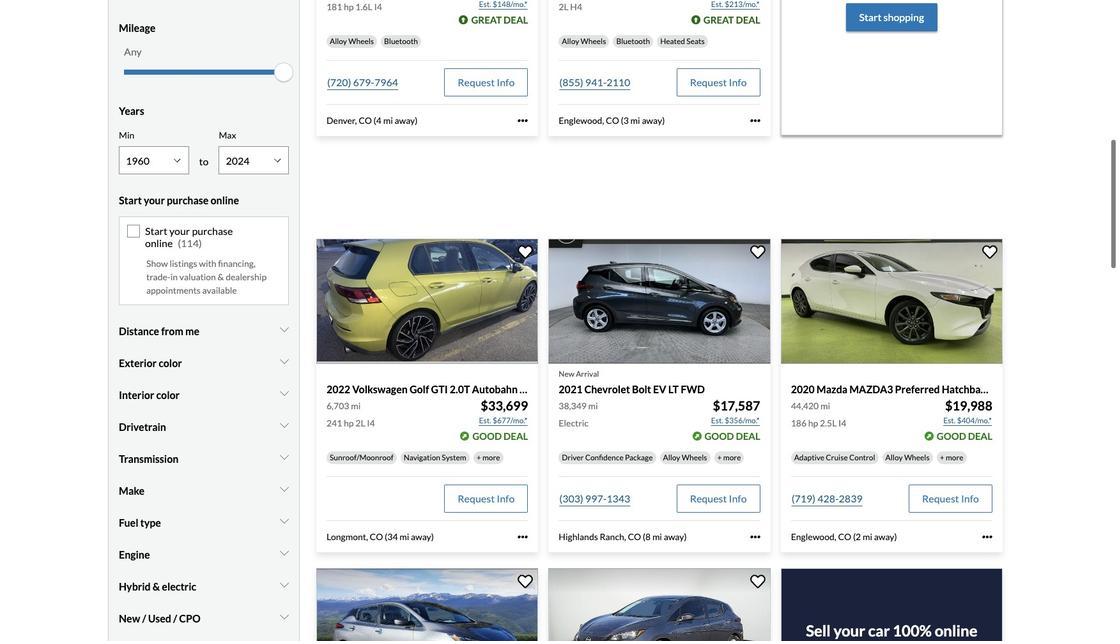 Task type: vqa. For each thing, say whether or not it's contained in the screenshot.
'By Price'
no



Task type: describe. For each thing, give the bounding box(es) containing it.
away) for longmont, co (34 mi away)
[[411, 532, 434, 543]]

co for englewood, co (3 mi away)
[[606, 115, 619, 126]]

alloy wheels right package
[[663, 453, 707, 463]]

997-
[[586, 493, 607, 505]]

away) right (8
[[664, 532, 687, 543]]

deal for $17,587
[[736, 431, 761, 442]]

2021
[[559, 383, 583, 396]]

make button
[[119, 476, 289, 508]]

(34
[[385, 532, 398, 543]]

mi right "(2"
[[863, 532, 873, 543]]

38,349
[[559, 401, 587, 412]]

428-
[[818, 493, 839, 505]]

mileage button
[[119, 12, 289, 44]]

co for englewood, co (2 mi away)
[[838, 532, 852, 543]]

gun metallic 2023 nissan leaf s fwd hatchback front-wheel drive automatic image
[[549, 569, 771, 642]]

hp for $19,988
[[809, 418, 818, 429]]

appointments
[[146, 285, 201, 296]]

englewood, for englewood, co (2 mi away)
[[791, 532, 837, 543]]

est. $404/mo.* button
[[943, 415, 993, 428]]

denver,
[[327, 115, 357, 126]]

ellipsis h image for denver, co (4 mi away)
[[518, 116, 528, 126]]

from
[[161, 326, 183, 338]]

start your purchase online button
[[119, 185, 289, 217]]

longmont, co (34 mi away)
[[327, 532, 434, 543]]

start inside 'dropdown button'
[[119, 194, 142, 206]]

info for (720) 679-7964
[[497, 76, 515, 88]]

co for denver, co (4 mi away)
[[359, 115, 372, 126]]

38,349 mi electric
[[559, 401, 598, 429]]

driver confidence package
[[562, 453, 653, 463]]

i4 for $19,988
[[839, 418, 847, 429]]

good for $19,988
[[937, 431, 967, 442]]

request for (855) 941-2110
[[690, 76, 727, 88]]

wheels right package
[[682, 453, 707, 463]]

(720) 679-7964 button
[[327, 68, 399, 96]]

est. for $19,988
[[944, 416, 956, 426]]

transmission button
[[119, 444, 289, 476]]

(855) 941-2110 button
[[559, 68, 631, 96]]

mi inside 38,349 mi electric
[[589, 401, 598, 412]]

good for $33,699
[[473, 431, 502, 442]]

2110
[[607, 76, 631, 88]]

(303) 997-1343
[[560, 493, 631, 505]]

mi right (34
[[400, 532, 409, 543]]

6,703 mi 241 hp 2l i4
[[327, 401, 375, 429]]

chevrolet
[[585, 383, 630, 396]]

great deal for 7964
[[471, 14, 528, 25]]

2022
[[327, 383, 350, 396]]

color for interior color
[[156, 390, 180, 402]]

exterior
[[119, 358, 157, 370]]

new for new arrival 2021 chevrolet bolt ev lt fwd
[[559, 369, 575, 379]]

great for (720) 679-7964
[[471, 14, 502, 25]]

listings
[[170, 259, 197, 269]]

deal for $33,699
[[504, 431, 528, 442]]

interior
[[119, 390, 154, 402]]

(303)
[[560, 493, 584, 505]]

new for new / used / cpo
[[119, 613, 140, 625]]

distance from me
[[119, 326, 200, 338]]

alloy down 181
[[330, 36, 347, 46]]

golf
[[410, 383, 429, 396]]

deal for $19,988
[[968, 431, 993, 442]]

engine
[[119, 549, 150, 562]]

241
[[327, 418, 342, 429]]

$356/mo.*
[[725, 416, 760, 426]]

used
[[148, 613, 171, 625]]

min
[[119, 130, 134, 141]]

adaptive
[[794, 453, 825, 463]]

chevron down image for make
[[280, 485, 289, 495]]

start your purchase online inside start your purchase online 'dropdown button'
[[119, 194, 239, 206]]

more for $19,988
[[946, 453, 964, 463]]

+ more for $33,699
[[477, 453, 500, 463]]

autobahn
[[472, 383, 518, 396]]

$17,587
[[713, 398, 761, 414]]

44,420
[[791, 401, 819, 412]]

info for (855) 941-2110
[[729, 76, 747, 88]]

(4
[[374, 115, 382, 126]]

arrival
[[576, 369, 599, 379]]

request info button for (720) 679-7964
[[445, 68, 528, 96]]

ellipsis h image for longmont, co (34 mi away)
[[518, 532, 528, 543]]

1 horizontal spatial start
[[145, 225, 167, 237]]

good deal for $17,587
[[705, 431, 761, 442]]

1343
[[607, 493, 631, 505]]

co for longmont, co (34 mi away)
[[370, 532, 383, 543]]

(720)
[[327, 76, 351, 88]]

alloy wheels down h4
[[562, 36, 606, 46]]

show
[[146, 259, 168, 269]]

fuel type button
[[119, 508, 289, 540]]

1.6l
[[356, 1, 373, 12]]

2 + from the left
[[718, 453, 722, 463]]

chevron down image for transmission
[[280, 453, 289, 463]]

more for $33,699
[[483, 453, 500, 463]]

ranch,
[[600, 532, 626, 543]]

2839
[[839, 493, 863, 505]]

chevron down image for engine
[[280, 549, 289, 559]]

request info button for (303) 997-1343
[[677, 485, 761, 513]]

$19,988
[[945, 398, 993, 414]]

mazda
[[817, 383, 848, 396]]

away) for englewood, co (2 mi away)
[[874, 532, 897, 543]]

bluetooth for 2110
[[617, 36, 650, 46]]

181 hp 1.6l i4
[[327, 1, 382, 12]]

denver, co (4 mi away)
[[327, 115, 418, 126]]

2l inside 6,703 mi 241 hp 2l i4
[[356, 418, 365, 429]]

drivetrain button
[[119, 412, 289, 444]]

highlands
[[559, 532, 598, 543]]

(719) 428-2839
[[792, 493, 863, 505]]

chevron down image for hybrid & electric
[[280, 581, 289, 591]]

alloy right control
[[886, 453, 903, 463]]

white 2020 mazda mazda3 preferred hatchback fwd hatchback front-wheel drive automatic image
[[781, 239, 1003, 364]]

trade-
[[146, 272, 171, 283]]

englewood, co (2 mi away)
[[791, 532, 897, 543]]

seats
[[687, 36, 705, 46]]

est. $356/mo.* button
[[711, 415, 761, 428]]

financing,
[[218, 259, 256, 269]]

co left (8
[[628, 532, 641, 543]]

good deal for $33,699
[[473, 431, 528, 442]]

max
[[219, 130, 236, 141]]

(8
[[643, 532, 651, 543]]

2020
[[791, 383, 815, 396]]

good deal for $19,988
[[937, 431, 993, 442]]

bluetooth for 7964
[[384, 36, 418, 46]]

request info button for (855) 941-2110
[[677, 68, 761, 96]]

mazda3
[[850, 383, 893, 396]]

pomelo yellow metallic 2022 volkswagen golf gti 2.0t autobahn fwd hatchback front-wheel drive 6-speed manual image
[[316, 239, 539, 364]]

chevron down image for new / used / cpo
[[280, 613, 289, 623]]

h4
[[570, 1, 582, 12]]

wheels down h4
[[581, 36, 606, 46]]

alloy wheels right control
[[886, 453, 930, 463]]

fuel type
[[119, 517, 161, 530]]

hp for $33,699
[[344, 418, 354, 429]]

& inside "show listings with financing, trade-in valuation & dealership appointments available"
[[218, 272, 224, 283]]

info for (719) 428-2839
[[961, 493, 979, 505]]

alloy wheels down "181 hp 1.6l i4" at the left
[[330, 36, 374, 46]]

2 horizontal spatial your
[[834, 622, 866, 641]]

chevron down image for distance from me
[[280, 325, 289, 335]]

2022 volkswagen golf gti 2.0t autobahn fwd
[[327, 383, 544, 396]]

system
[[442, 453, 466, 463]]

interior color button
[[119, 380, 289, 412]]

color for exterior color
[[159, 358, 182, 370]]

(719)
[[792, 493, 816, 505]]

driver
[[562, 453, 584, 463]]

$17,587 est. $356/mo.*
[[711, 398, 761, 426]]

any
[[124, 46, 142, 58]]

highlands ranch, co (8 mi away)
[[559, 532, 687, 543]]

control
[[850, 453, 876, 463]]



Task type: locate. For each thing, give the bounding box(es) containing it.
1 chevron down image from the top
[[280, 325, 289, 335]]

1 more from the left
[[483, 453, 500, 463]]

co left "(2"
[[838, 532, 852, 543]]

new inside new arrival 2021 chevrolet bolt ev lt fwd
[[559, 369, 575, 379]]

start your purchase online
[[119, 194, 239, 206], [145, 225, 233, 249]]

0 horizontal spatial &
[[153, 581, 160, 594]]

1 horizontal spatial good deal
[[705, 431, 761, 442]]

drivetrain
[[119, 422, 166, 434]]

+ down est. $404/mo.* button
[[940, 453, 945, 463]]

0 horizontal spatial bluetooth
[[384, 36, 418, 46]]

1 good from the left
[[473, 431, 502, 442]]

1 horizontal spatial online
[[211, 194, 239, 206]]

2 vertical spatial online
[[935, 622, 978, 641]]

color inside exterior color dropdown button
[[159, 358, 182, 370]]

0 vertical spatial &
[[218, 272, 224, 283]]

+ right system
[[477, 453, 481, 463]]

alloy wheels
[[330, 36, 374, 46], [562, 36, 606, 46], [663, 453, 707, 463], [886, 453, 930, 463]]

exterior color
[[119, 358, 182, 370]]

(855)
[[560, 76, 584, 88]]

/
[[142, 613, 146, 625], [173, 613, 177, 625]]

1 + from the left
[[477, 453, 481, 463]]

new up 2021
[[559, 369, 575, 379]]

i4 inside 44,420 mi 186 hp 2.5l i4
[[839, 418, 847, 429]]

181
[[327, 1, 342, 12]]

1 vertical spatial purchase
[[192, 225, 233, 237]]

away) right "(2"
[[874, 532, 897, 543]]

valuation
[[180, 272, 216, 283]]

(114)
[[178, 237, 202, 249]]

mi right the 6,703
[[351, 401, 361, 412]]

engine button
[[119, 540, 289, 572]]

1 vertical spatial online
[[145, 237, 173, 249]]

chevron down image inside transmission dropdown button
[[280, 453, 289, 463]]

online inside the start your purchase online
[[145, 237, 173, 249]]

1 vertical spatial color
[[156, 390, 180, 402]]

new inside dropdown button
[[119, 613, 140, 625]]

0 vertical spatial purchase
[[167, 194, 209, 206]]

&
[[218, 272, 224, 283], [153, 581, 160, 594]]

more
[[483, 453, 500, 463], [724, 453, 741, 463], [946, 453, 964, 463]]

ellipsis h image
[[518, 116, 528, 126], [750, 116, 761, 126], [518, 532, 528, 543], [983, 532, 993, 543]]

2 good from the left
[[705, 431, 734, 442]]

1 vertical spatial your
[[169, 225, 190, 237]]

0 horizontal spatial 2l
[[356, 418, 365, 429]]

start
[[860, 11, 882, 23], [119, 194, 142, 206], [145, 225, 167, 237]]

request info for (855) 941-2110
[[690, 76, 747, 88]]

1 vertical spatial &
[[153, 581, 160, 594]]

good deal down est. $404/mo.* button
[[937, 431, 993, 442]]

bluetooth left heated at top
[[617, 36, 650, 46]]

online inside 'dropdown button'
[[211, 194, 239, 206]]

chevron down image for exterior color
[[280, 357, 289, 367]]

good down est. $404/mo.* button
[[937, 431, 967, 442]]

1 great from the left
[[471, 14, 502, 25]]

$33,699 est. $677/mo.*
[[479, 398, 528, 426]]

& inside hybrid & electric dropdown button
[[153, 581, 160, 594]]

0 horizontal spatial fwd
[[520, 383, 544, 396]]

your inside the start your purchase online
[[169, 225, 190, 237]]

make
[[119, 485, 145, 498]]

3 chevron down image from the top
[[280, 389, 289, 399]]

to
[[199, 155, 209, 168]]

i4 inside 6,703 mi 241 hp 2l i4
[[367, 418, 375, 429]]

0 horizontal spatial new
[[119, 613, 140, 625]]

+ more down est. $356/mo.* button
[[718, 453, 741, 463]]

chevron down image inside 'make' dropdown button
[[280, 485, 289, 495]]

1 + more from the left
[[477, 453, 500, 463]]

+ more down est. $404/mo.* button
[[940, 453, 964, 463]]

0 horizontal spatial start
[[119, 194, 142, 206]]

good down est. $677/mo.* button
[[473, 431, 502, 442]]

mi right (8
[[653, 532, 662, 543]]

2 bluetooth from the left
[[617, 36, 650, 46]]

more right system
[[483, 453, 500, 463]]

0 vertical spatial your
[[144, 194, 165, 206]]

1 horizontal spatial 2l
[[559, 1, 569, 12]]

mi up 2.5l
[[821, 401, 830, 412]]

request info for (720) 679-7964
[[458, 76, 515, 88]]

0 horizontal spatial online
[[145, 237, 173, 249]]

0 horizontal spatial great deal
[[471, 14, 528, 25]]

chevron down image inside new / used / cpo dropdown button
[[280, 613, 289, 623]]

& up available at the left
[[218, 272, 224, 283]]

color inside interior color dropdown button
[[156, 390, 180, 402]]

electric
[[162, 581, 196, 594]]

1 vertical spatial start your purchase online
[[145, 225, 233, 249]]

0 vertical spatial englewood,
[[559, 115, 604, 126]]

chevron down image inside drivetrain dropdown button
[[280, 421, 289, 431]]

away) for denver, co (4 mi away)
[[395, 115, 418, 126]]

1 horizontal spatial bluetooth
[[617, 36, 650, 46]]

1 horizontal spatial + more
[[718, 453, 741, 463]]

info for (303) 997-1343
[[729, 493, 747, 505]]

great for (855) 941-2110
[[704, 14, 734, 25]]

mi inside 6,703 mi 241 hp 2l i4
[[351, 401, 361, 412]]

away) right (3
[[642, 115, 665, 126]]

(855) 941-2110
[[560, 76, 631, 88]]

1 horizontal spatial fwd
[[681, 383, 705, 396]]

new left "used"
[[119, 613, 140, 625]]

your up (114)
[[169, 225, 190, 237]]

chevron down image
[[280, 325, 289, 335], [280, 357, 289, 367], [280, 389, 289, 399], [280, 485, 289, 495], [280, 517, 289, 527], [280, 549, 289, 559], [280, 613, 289, 623]]

0 horizontal spatial englewood,
[[559, 115, 604, 126]]

cruise
[[826, 453, 848, 463]]

2 horizontal spatial online
[[935, 622, 978, 641]]

1 horizontal spatial great
[[704, 14, 734, 25]]

+ down est. $356/mo.* button
[[718, 453, 722, 463]]

i4 right 1.6l
[[374, 1, 382, 12]]

alloy right package
[[663, 453, 681, 463]]

2 horizontal spatial +
[[940, 453, 945, 463]]

$677/mo.*
[[493, 416, 528, 426]]

est. down $17,587
[[711, 416, 724, 426]]

0 horizontal spatial good deal
[[473, 431, 528, 442]]

3 good from the left
[[937, 431, 967, 442]]

2 great deal from the left
[[704, 14, 761, 25]]

0 vertical spatial start your purchase online
[[119, 194, 239, 206]]

4 chevron down image from the top
[[280, 485, 289, 495]]

chevron down image inside interior color dropdown button
[[280, 389, 289, 399]]

2 good deal from the left
[[705, 431, 761, 442]]

deal
[[504, 14, 528, 25], [736, 14, 761, 25], [504, 431, 528, 442], [736, 431, 761, 442], [968, 431, 993, 442]]

color down the from
[[159, 358, 182, 370]]

0 horizontal spatial /
[[142, 613, 146, 625]]

great
[[471, 14, 502, 25], [704, 14, 734, 25]]

+ more
[[477, 453, 500, 463], [718, 453, 741, 463], [940, 453, 964, 463]]

mi right (4
[[383, 115, 393, 126]]

2l right 241
[[356, 418, 365, 429]]

request info button for (719) 428-2839
[[909, 485, 993, 513]]

1 horizontal spatial est.
[[711, 416, 724, 426]]

with
[[199, 259, 216, 269]]

co
[[359, 115, 372, 126], [606, 115, 619, 126], [370, 532, 383, 543], [628, 532, 641, 543], [838, 532, 852, 543]]

mi inside 44,420 mi 186 hp 2.5l i4
[[821, 401, 830, 412]]

est. down $19,988
[[944, 416, 956, 426]]

1 bluetooth from the left
[[384, 36, 418, 46]]

package
[[625, 453, 653, 463]]

0 horizontal spatial your
[[144, 194, 165, 206]]

good for $17,587
[[705, 431, 734, 442]]

hp right 181
[[344, 1, 354, 12]]

1 horizontal spatial /
[[173, 613, 177, 625]]

start shopping
[[860, 11, 925, 23]]

great deal
[[471, 14, 528, 25], [704, 14, 761, 25]]

+ more for $19,988
[[940, 453, 964, 463]]

est. for $33,699
[[479, 416, 491, 426]]

3 est. from the left
[[944, 416, 956, 426]]

distance from me button
[[119, 316, 289, 348]]

request
[[458, 76, 495, 88], [690, 76, 727, 88], [458, 493, 495, 505], [690, 493, 727, 505], [923, 493, 959, 505]]

mi right 38,349 at bottom right
[[589, 401, 598, 412]]

0 horizontal spatial +
[[477, 453, 481, 463]]

+ more right system
[[477, 453, 500, 463]]

good deal
[[473, 431, 528, 442], [705, 431, 761, 442], [937, 431, 993, 442]]

new / used / cpo
[[119, 613, 201, 625]]

your left the car
[[834, 622, 866, 641]]

1 fwd from the left
[[520, 383, 544, 396]]

hybrid
[[119, 581, 151, 594]]

3 good deal from the left
[[937, 431, 993, 442]]

+ for $33,699
[[477, 453, 481, 463]]

away)
[[395, 115, 418, 126], [642, 115, 665, 126], [411, 532, 434, 543], [664, 532, 687, 543], [874, 532, 897, 543]]

ellipsis h image for englewood, co (2 mi away)
[[983, 532, 993, 543]]

est. inside '$19,988 est. $404/mo.*'
[[944, 416, 956, 426]]

hp inside 44,420 mi 186 hp 2.5l i4
[[809, 418, 818, 429]]

5 chevron down image from the top
[[280, 517, 289, 527]]

0 horizontal spatial great
[[471, 14, 502, 25]]

est. for $17,587
[[711, 416, 724, 426]]

gun metallic 2022 nissan leaf s fwd hatchback front-wheel drive automatic image
[[316, 569, 539, 642]]

0 horizontal spatial more
[[483, 453, 500, 463]]

fwd right "lt"
[[681, 383, 705, 396]]

purchase up (114)
[[192, 225, 233, 237]]

7 chevron down image from the top
[[280, 613, 289, 623]]

& right hybrid
[[153, 581, 160, 594]]

away) for englewood, co (3 mi away)
[[642, 115, 665, 126]]

est. $677/mo.* button
[[479, 415, 528, 428]]

chevron down image inside fuel type dropdown button
[[280, 517, 289, 527]]

englewood, down (719)
[[791, 532, 837, 543]]

0 vertical spatial new
[[559, 369, 575, 379]]

adaptive cruise control
[[794, 453, 876, 463]]

2 chevron down image from the top
[[280, 357, 289, 367]]

1 / from the left
[[142, 613, 146, 625]]

/ left cpo
[[173, 613, 177, 625]]

chevron down image inside exterior color dropdown button
[[280, 357, 289, 367]]

$404/mo.*
[[957, 416, 992, 426]]

ellipsis h image
[[750, 532, 761, 543]]

(3
[[621, 115, 629, 126]]

chevron down image inside hybrid & electric dropdown button
[[280, 581, 289, 591]]

purchase
[[167, 194, 209, 206], [192, 225, 233, 237]]

3 more from the left
[[946, 453, 964, 463]]

1 good deal from the left
[[473, 431, 528, 442]]

chevron down image for fuel type
[[280, 517, 289, 527]]

co left (34
[[370, 532, 383, 543]]

2 vertical spatial chevron down image
[[280, 581, 289, 591]]

years button
[[119, 95, 289, 127]]

(303) 997-1343 button
[[559, 485, 631, 513]]

0 vertical spatial start
[[860, 11, 882, 23]]

alloy down 2l h4
[[562, 36, 579, 46]]

request for (303) 997-1343
[[690, 493, 727, 505]]

englewood, for englewood, co (3 mi away)
[[559, 115, 604, 126]]

2l
[[559, 1, 569, 12], [356, 418, 365, 429]]

englewood, down (855)
[[559, 115, 604, 126]]

1 chevron down image from the top
[[280, 421, 289, 431]]

fwd
[[520, 383, 544, 396], [681, 383, 705, 396], [994, 383, 1018, 396]]

i4 for $33,699
[[367, 418, 375, 429]]

2 horizontal spatial start
[[860, 11, 882, 23]]

available
[[202, 285, 237, 296]]

1 vertical spatial start
[[119, 194, 142, 206]]

bluetooth up 7964
[[384, 36, 418, 46]]

1 horizontal spatial good
[[705, 431, 734, 442]]

100%
[[893, 622, 932, 641]]

i4 right 2.5l
[[839, 418, 847, 429]]

co left (3
[[606, 115, 619, 126]]

3 fwd from the left
[[994, 383, 1018, 396]]

start your purchase online up (114)
[[119, 194, 239, 206]]

ellipsis h image for englewood, co (3 mi away)
[[750, 116, 761, 126]]

sell
[[806, 622, 831, 641]]

wheels
[[349, 36, 374, 46], [581, 36, 606, 46], [682, 453, 707, 463], [905, 453, 930, 463]]

1 horizontal spatial +
[[718, 453, 722, 463]]

hybrid & electric
[[119, 581, 196, 594]]

1 est. from the left
[[479, 416, 491, 426]]

1 horizontal spatial more
[[724, 453, 741, 463]]

chevron down image
[[280, 421, 289, 431], [280, 453, 289, 463], [280, 581, 289, 591]]

$19,988 est. $404/mo.*
[[944, 398, 993, 426]]

hp inside 6,703 mi 241 hp 2l i4
[[344, 418, 354, 429]]

chevron down image for drivetrain
[[280, 421, 289, 431]]

2l left h4
[[559, 1, 569, 12]]

2 horizontal spatial fwd
[[994, 383, 1018, 396]]

1 horizontal spatial englewood,
[[791, 532, 837, 543]]

0 horizontal spatial good
[[473, 431, 502, 442]]

request for (719) 428-2839
[[923, 493, 959, 505]]

est. down the $33,699
[[479, 416, 491, 426]]

good deal down est. $677/mo.* button
[[473, 431, 528, 442]]

2 horizontal spatial + more
[[940, 453, 964, 463]]

good deal down est. $356/mo.* button
[[705, 431, 761, 442]]

wheels right control
[[905, 453, 930, 463]]

interior color
[[119, 390, 180, 402]]

mileage
[[119, 22, 156, 34]]

0 vertical spatial color
[[159, 358, 182, 370]]

2 horizontal spatial good deal
[[937, 431, 993, 442]]

+ for $19,988
[[940, 453, 945, 463]]

start your purchase online up the listings
[[145, 225, 233, 249]]

2 horizontal spatial est.
[[944, 416, 956, 426]]

679-
[[353, 76, 375, 88]]

1 great deal from the left
[[471, 14, 528, 25]]

more down est. $404/mo.* button
[[946, 453, 964, 463]]

2 + more from the left
[[718, 453, 741, 463]]

3 + more from the left
[[940, 453, 964, 463]]

/ left "used"
[[142, 613, 146, 625]]

co left (4
[[359, 115, 372, 126]]

0 horizontal spatial est.
[[479, 416, 491, 426]]

2 horizontal spatial good
[[937, 431, 967, 442]]

color right "interior"
[[156, 390, 180, 402]]

great deal for 2110
[[704, 14, 761, 25]]

in
[[171, 272, 178, 283]]

1 horizontal spatial new
[[559, 369, 575, 379]]

hp right 241
[[344, 418, 354, 429]]

more down est. $356/mo.* button
[[724, 453, 741, 463]]

1 horizontal spatial great deal
[[704, 14, 761, 25]]

away) right (4
[[395, 115, 418, 126]]

heated seats
[[661, 36, 705, 46]]

2 fwd from the left
[[681, 383, 705, 396]]

mi right (3
[[631, 115, 640, 126]]

fwd right hatchback
[[994, 383, 1018, 396]]

0 vertical spatial chevron down image
[[280, 421, 289, 431]]

new / used / cpo button
[[119, 604, 289, 636]]

2020 mazda mazda3 preferred hatchback fwd
[[791, 383, 1018, 396]]

chevron down image inside engine dropdown button
[[280, 549, 289, 559]]

dealership
[[226, 272, 267, 283]]

lt
[[669, 383, 679, 396]]

wheels down 1.6l
[[349, 36, 374, 46]]

chevron down image for interior color
[[280, 389, 289, 399]]

3 + from the left
[[940, 453, 945, 463]]

7964
[[375, 76, 398, 88]]

fwd inside new arrival 2021 chevrolet bolt ev lt fwd
[[681, 383, 705, 396]]

request info for (303) 997-1343
[[690, 493, 747, 505]]

0 vertical spatial 2l
[[559, 1, 569, 12]]

2 / from the left
[[173, 613, 177, 625]]

type
[[140, 517, 161, 530]]

chevron down image inside distance from me dropdown button
[[280, 325, 289, 335]]

2 great from the left
[[704, 14, 734, 25]]

request for (720) 679-7964
[[458, 76, 495, 88]]

0 horizontal spatial + more
[[477, 453, 500, 463]]

3 chevron down image from the top
[[280, 581, 289, 591]]

fwd up the $33,699
[[520, 383, 544, 396]]

2 chevron down image from the top
[[280, 453, 289, 463]]

your up show
[[144, 194, 165, 206]]

color
[[159, 358, 182, 370], [156, 390, 180, 402]]

1 horizontal spatial &
[[218, 272, 224, 283]]

186
[[791, 418, 807, 429]]

purchase inside the start your purchase online
[[192, 225, 233, 237]]

hp right '186'
[[809, 418, 818, 429]]

purchase down to
[[167, 194, 209, 206]]

away) right (34
[[411, 532, 434, 543]]

new arrival 2021 chevrolet bolt ev lt fwd
[[559, 369, 705, 396]]

est. inside $33,699 est. $677/mo.*
[[479, 416, 491, 426]]

good down est. $356/mo.* button
[[705, 431, 734, 442]]

6 chevron down image from the top
[[280, 549, 289, 559]]

0 vertical spatial online
[[211, 194, 239, 206]]

1 vertical spatial englewood,
[[791, 532, 837, 543]]

2 more from the left
[[724, 453, 741, 463]]

purchase inside 'dropdown button'
[[167, 194, 209, 206]]

1 vertical spatial 2l
[[356, 418, 365, 429]]

your
[[144, 194, 165, 206], [169, 225, 190, 237], [834, 622, 866, 641]]

cpo
[[179, 613, 201, 625]]

gray 2021 chevrolet bolt ev lt fwd hatchback front-wheel drive automatic image
[[549, 239, 771, 364]]

2.0t
[[450, 383, 470, 396]]

(720) 679-7964
[[327, 76, 398, 88]]

2 vertical spatial your
[[834, 622, 866, 641]]

1 horizontal spatial your
[[169, 225, 190, 237]]

1 vertical spatial new
[[119, 613, 140, 625]]

2 vertical spatial start
[[145, 225, 167, 237]]

2 est. from the left
[[711, 416, 724, 426]]

your inside 'dropdown button'
[[144, 194, 165, 206]]

i4 down volkswagen
[[367, 418, 375, 429]]

request info for (719) 428-2839
[[923, 493, 979, 505]]

2 horizontal spatial more
[[946, 453, 964, 463]]

est. inside $17,587 est. $356/mo.*
[[711, 416, 724, 426]]

1 vertical spatial chevron down image
[[280, 453, 289, 463]]



